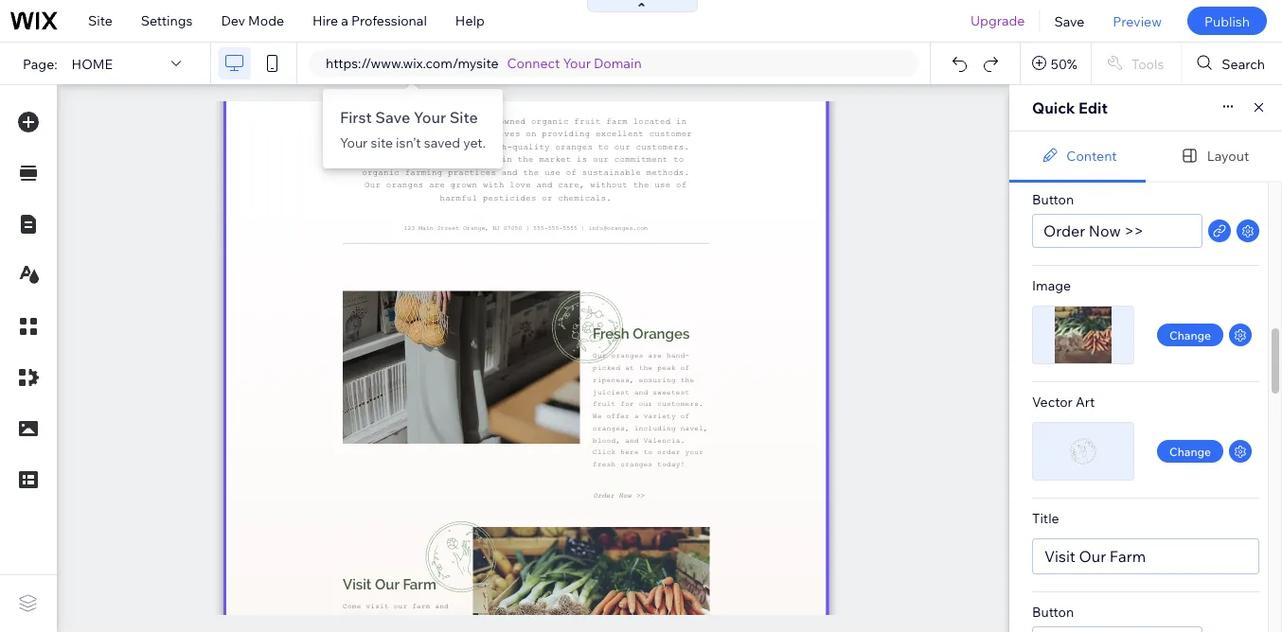 Task type: vqa. For each thing, say whether or not it's contained in the screenshot.
QUICK EDIT
yes



Task type: locate. For each thing, give the bounding box(es) containing it.
first save your site your site isn't saved yet.
[[340, 108, 486, 151]]

1 vertical spatial save
[[376, 108, 410, 127]]

quick
[[1033, 99, 1076, 117]]

help
[[456, 12, 485, 29]]

site
[[88, 12, 113, 29], [450, 108, 478, 127]]

your down first
[[340, 135, 368, 151]]

domain
[[594, 55, 642, 72]]

farm
[[1110, 548, 1147, 567]]

mode
[[248, 12, 284, 29]]

0 vertical spatial change button
[[1158, 324, 1224, 347]]

edit
[[1079, 99, 1108, 117]]

your up saved
[[414, 108, 446, 127]]

2 change button from the top
[[1158, 441, 1224, 463]]

0 vertical spatial site
[[88, 12, 113, 29]]

connect
[[507, 55, 560, 72]]

change
[[1170, 328, 1212, 342], [1170, 445, 1212, 459]]

preview button
[[1099, 0, 1177, 42]]

0 vertical spatial your
[[563, 55, 591, 72]]

50% button
[[1021, 43, 1091, 84]]

visit
[[1045, 548, 1076, 567]]

0 vertical spatial save
[[1055, 13, 1085, 29]]

change for vector art
[[1170, 445, 1212, 459]]

save inside button
[[1055, 13, 1085, 29]]

your left domain
[[563, 55, 591, 72]]

button down content
[[1033, 191, 1075, 208]]

https://www.wix.com/mysite
[[326, 55, 499, 72]]

0 vertical spatial button
[[1033, 191, 1075, 208]]

1 horizontal spatial your
[[414, 108, 446, 127]]

search
[[1223, 55, 1266, 72]]

2 vertical spatial your
[[340, 135, 368, 151]]

1 vertical spatial change button
[[1158, 441, 1224, 463]]

0 vertical spatial change
[[1170, 328, 1212, 342]]

2 change from the top
[[1170, 445, 1212, 459]]

1 vertical spatial change
[[1170, 445, 1212, 459]]

https://www.wix.com/mysite connect your domain
[[326, 55, 642, 72]]

None text field
[[1033, 214, 1203, 248]]

1 change button from the top
[[1158, 324, 1224, 347]]

your
[[563, 55, 591, 72], [414, 108, 446, 127], [340, 135, 368, 151]]

save up "site"
[[376, 108, 410, 127]]

yet.
[[464, 135, 486, 151]]

1 horizontal spatial save
[[1055, 13, 1085, 29]]

1 button from the top
[[1033, 191, 1075, 208]]

your for connect
[[563, 55, 591, 72]]

1 vertical spatial button
[[1033, 604, 1075, 621]]

1 change from the top
[[1170, 328, 1212, 342]]

a
[[341, 12, 349, 29]]

site up "home"
[[88, 12, 113, 29]]

save
[[1055, 13, 1085, 29], [376, 108, 410, 127]]

visit our farm
[[1045, 548, 1147, 567]]

button
[[1033, 191, 1075, 208], [1033, 604, 1075, 621]]

2 horizontal spatial your
[[563, 55, 591, 72]]

art
[[1076, 394, 1096, 411]]

button down the visit
[[1033, 604, 1075, 621]]

0 horizontal spatial site
[[88, 12, 113, 29]]

0 horizontal spatial save
[[376, 108, 410, 127]]

site up 'yet.'
[[450, 108, 478, 127]]

save up 50% at the top of page
[[1055, 13, 1085, 29]]

1 vertical spatial your
[[414, 108, 446, 127]]

publish button
[[1188, 7, 1268, 35]]

change button
[[1158, 324, 1224, 347], [1158, 441, 1224, 463]]

save button
[[1041, 0, 1099, 42]]

1 horizontal spatial site
[[450, 108, 478, 127]]

first
[[340, 108, 372, 127]]

publish
[[1205, 13, 1251, 29]]

home
[[72, 55, 113, 72]]

1 vertical spatial site
[[450, 108, 478, 127]]

our
[[1080, 548, 1107, 567]]



Task type: describe. For each thing, give the bounding box(es) containing it.
dev
[[221, 12, 245, 29]]

hire
[[313, 12, 338, 29]]

vector art
[[1033, 394, 1096, 411]]

layout
[[1208, 147, 1250, 164]]

save inside first save your site your site isn't saved yet.
[[376, 108, 410, 127]]

change for image
[[1170, 328, 1212, 342]]

0 horizontal spatial your
[[340, 135, 368, 151]]

dev mode
[[221, 12, 284, 29]]

upgrade
[[971, 12, 1026, 29]]

content
[[1067, 147, 1118, 164]]

site
[[371, 135, 393, 151]]

preview
[[1114, 13, 1162, 29]]

tools
[[1132, 55, 1165, 72]]

saved
[[424, 135, 461, 151]]

50%
[[1052, 55, 1078, 72]]

isn't
[[396, 135, 421, 151]]

tools button
[[1092, 43, 1182, 84]]

2 button from the top
[[1033, 604, 1075, 621]]

settings
[[141, 12, 193, 29]]

your for save
[[414, 108, 446, 127]]

search button
[[1183, 43, 1283, 84]]

vector
[[1033, 394, 1073, 411]]

professional
[[352, 12, 427, 29]]

site inside first save your site your site isn't saved yet.
[[450, 108, 478, 127]]

title
[[1033, 511, 1060, 527]]

hire a professional
[[313, 12, 427, 29]]

image
[[1033, 278, 1072, 294]]

change button for image
[[1158, 324, 1224, 347]]

change button for vector art
[[1158, 441, 1224, 463]]

quick edit
[[1033, 99, 1108, 117]]



